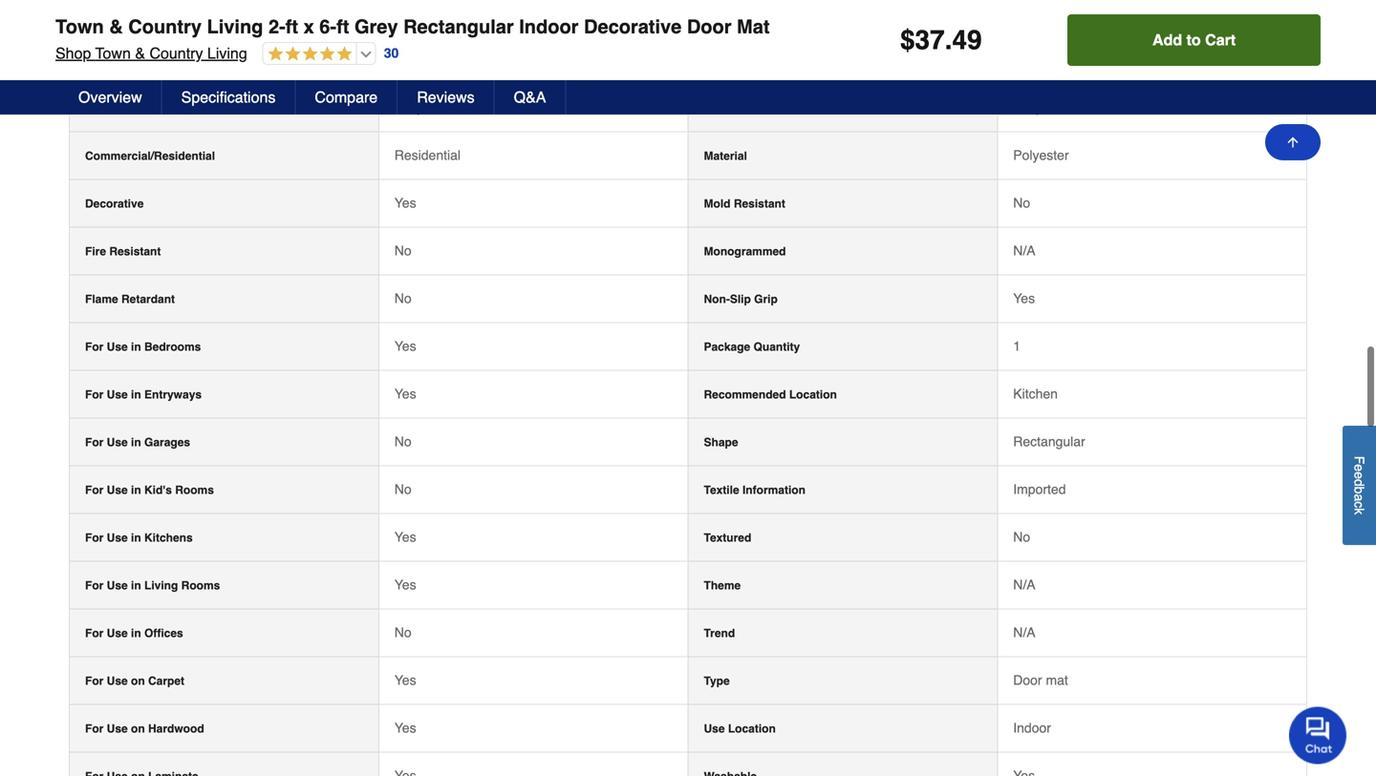 Task type: locate. For each thing, give the bounding box(es) containing it.
for down for use in kid's rooms
[[85, 532, 104, 545]]

1 horizontal spatial resistant
[[734, 197, 785, 211]]

4 in from the top
[[131, 484, 141, 497]]

add
[[1153, 31, 1182, 49]]

location
[[789, 388, 837, 402], [728, 723, 776, 736]]

1 horizontal spatial decorative
[[584, 16, 682, 38]]

door left "mat"
[[687, 16, 732, 38]]

2 ft from the left
[[336, 16, 349, 38]]

7 for from the top
[[85, 627, 104, 641]]

x
[[304, 16, 314, 38]]

town right shop
[[95, 44, 131, 62]]

for down for use in entryways
[[85, 436, 104, 450]]

shop
[[55, 44, 91, 62]]

0 horizontal spatial ft
[[285, 16, 298, 38]]

country down instructions
[[150, 44, 203, 62]]

on
[[131, 675, 145, 688], [131, 723, 145, 736]]

flame
[[85, 293, 118, 306]]

on left carpet
[[131, 675, 145, 688]]

use left offices
[[107, 627, 128, 641]]

8 for from the top
[[85, 675, 104, 688]]

in for offices
[[131, 627, 141, 641]]

for use in kitchens
[[85, 532, 193, 545]]

no for shape
[[394, 434, 412, 450]]

for use in living rooms
[[85, 580, 220, 593]]

1 vertical spatial rooms
[[181, 580, 220, 593]]

2 for from the top
[[85, 388, 104, 402]]

0 vertical spatial door
[[687, 16, 732, 38]]

country up shop town & country living
[[128, 16, 202, 38]]

1 vertical spatial &
[[135, 44, 145, 62]]

compare
[[315, 88, 378, 106]]

care
[[85, 6, 111, 20]]

kitchens
[[144, 532, 193, 545]]

use
[[107, 341, 128, 354], [107, 388, 128, 402], [107, 436, 128, 450], [107, 484, 128, 497], [107, 532, 128, 545], [107, 580, 128, 593], [107, 627, 128, 641], [107, 675, 128, 688], [107, 723, 128, 736], [704, 723, 725, 736]]

2 n/a from the top
[[1013, 578, 1036, 593]]

use down for use on carpet
[[107, 723, 128, 736]]

0 horizontal spatial location
[[728, 723, 776, 736]]

1 vertical spatial location
[[728, 723, 776, 736]]

9 for from the top
[[85, 723, 104, 736]]

for for for use in garages
[[85, 436, 104, 450]]

1 horizontal spatial door
[[1013, 673, 1042, 688]]

living up the specifications on the left
[[207, 44, 247, 62]]

decorative left lowe's
[[584, 16, 682, 38]]

1 vertical spatial door
[[1013, 673, 1042, 688]]

resistant right mold
[[734, 197, 785, 211]]

0 horizontal spatial decorative
[[85, 197, 144, 211]]

1 vertical spatial n/a
[[1013, 578, 1036, 593]]

3 for from the top
[[85, 436, 104, 450]]

for down for use on carpet
[[85, 723, 104, 736]]

grey
[[354, 16, 398, 38], [1013, 100, 1042, 115]]

color/finish down the 'collection'
[[85, 102, 152, 115]]

ft left x
[[285, 16, 298, 38]]

rooms right the kid's at bottom
[[175, 484, 214, 497]]

hardwood
[[148, 723, 204, 736]]

0 vertical spatial grey
[[354, 16, 398, 38]]

5 in from the top
[[131, 532, 141, 545]]

2 in from the top
[[131, 388, 141, 402]]

1 vertical spatial resistant
[[109, 245, 161, 258]]

manufacturer
[[704, 102, 776, 115]]

0 vertical spatial n/a
[[1013, 243, 1036, 258]]

6 in from the top
[[131, 580, 141, 593]]

washable
[[449, 4, 505, 20]]

1 vertical spatial living
[[207, 44, 247, 62]]

0 vertical spatial town
[[55, 16, 104, 38]]

1 vertical spatial decorative
[[85, 197, 144, 211]]

1 color/finish from the left
[[85, 102, 152, 115]]

& up the 'collection'
[[109, 16, 123, 38]]

use left the kid's at bottom
[[107, 484, 128, 497]]

living left 2-
[[207, 16, 263, 38]]

grey up 'polyester' on the right
[[1013, 100, 1042, 115]]

0 vertical spatial indoor
[[519, 16, 579, 38]]

resistant
[[734, 197, 785, 211], [109, 245, 161, 258]]

collection
[[85, 54, 140, 67]]

in for kid's
[[131, 484, 141, 497]]

for down for use in offices
[[85, 675, 104, 688]]

mat
[[1046, 673, 1068, 688]]

for for for use on carpet
[[85, 675, 104, 688]]

b
[[1352, 487, 1367, 494]]

entryways
[[144, 388, 202, 402]]

country
[[128, 16, 202, 38], [150, 44, 203, 62]]

location for indoor
[[728, 723, 776, 736]]

use up for use in garages
[[107, 388, 128, 402]]

49
[[952, 25, 982, 55]]

1 horizontal spatial &
[[135, 44, 145, 62]]

4 for from the top
[[85, 484, 104, 497]]

& down instructions
[[135, 44, 145, 62]]

grey up 30
[[354, 16, 398, 38]]

in left offices
[[131, 627, 141, 641]]

for up for use in garages
[[85, 388, 104, 402]]

rooms
[[175, 484, 214, 497], [181, 580, 220, 593]]

indoor down door mat
[[1013, 721, 1051, 736]]

for use in garages
[[85, 436, 190, 450]]

1 in from the top
[[131, 341, 141, 354]]

in for entryways
[[131, 388, 141, 402]]

rooms down "kitchens"
[[181, 580, 220, 593]]

2 on from the top
[[131, 723, 145, 736]]

in left entryways
[[131, 388, 141, 402]]

1 vertical spatial country
[[150, 44, 203, 62]]

in up for use in offices
[[131, 580, 141, 593]]

town up shop
[[55, 16, 104, 38]]

1 horizontal spatial location
[[789, 388, 837, 402]]

in left the kid's at bottom
[[131, 484, 141, 497]]

living up offices
[[144, 580, 178, 593]]

ft right x
[[336, 16, 349, 38]]

k
[[1352, 508, 1367, 515]]

location down quantity
[[789, 388, 837, 402]]

f e e d b a c k
[[1352, 456, 1367, 515]]

5 for from the top
[[85, 532, 104, 545]]

no for trend
[[394, 625, 412, 641]]

1 vertical spatial on
[[131, 723, 145, 736]]

no for non-slip grip
[[394, 291, 412, 306]]

in left garages
[[131, 436, 141, 450]]

for up for use on carpet
[[85, 627, 104, 641]]

use for kid's
[[107, 484, 128, 497]]

3 n/a from the top
[[1013, 625, 1036, 641]]

1 horizontal spatial color/finish
[[780, 102, 847, 115]]

resistant right fire
[[109, 245, 161, 258]]

0 vertical spatial location
[[789, 388, 837, 402]]

use left carpet
[[107, 675, 128, 688]]

0 horizontal spatial resistant
[[109, 245, 161, 258]]

living
[[207, 16, 263, 38], [207, 44, 247, 62], [144, 580, 178, 593]]

slip
[[730, 293, 751, 306]]

to
[[1187, 31, 1201, 49]]

30
[[384, 46, 399, 61]]

n/a for monogrammed
[[1013, 243, 1036, 258]]

for for for use in living rooms
[[85, 580, 104, 593]]

0 vertical spatial on
[[131, 675, 145, 688]]

e
[[1352, 465, 1367, 472], [1352, 472, 1367, 479]]

1 vertical spatial indoor
[[1013, 721, 1051, 736]]

1
[[1013, 339, 1021, 354]]

color/finish right manufacturer
[[780, 102, 847, 115]]

use location
[[704, 723, 776, 736]]

in left "kitchens"
[[131, 532, 141, 545]]

2 e from the top
[[1352, 472, 1367, 479]]

use for bedrooms
[[107, 341, 128, 354]]

3 in from the top
[[131, 436, 141, 450]]

1 horizontal spatial grey
[[1013, 100, 1042, 115]]

lowe's exclusive
[[704, 6, 798, 20]]

use left garages
[[107, 436, 128, 450]]

use down the type
[[704, 723, 725, 736]]

1 horizontal spatial ft
[[336, 16, 349, 38]]

0 horizontal spatial door
[[687, 16, 732, 38]]

specifications button
[[162, 80, 296, 115]]

in for kitchens
[[131, 532, 141, 545]]

use up for use in offices
[[107, 580, 128, 593]]

use down flame retardant
[[107, 341, 128, 354]]

n/a
[[1013, 243, 1036, 258], [1013, 578, 1036, 593], [1013, 625, 1036, 641]]

1 on from the top
[[131, 675, 145, 688]]

1 horizontal spatial indoor
[[1013, 721, 1051, 736]]

package
[[704, 341, 750, 354]]

indoor up the q&a
[[519, 16, 579, 38]]

reviews
[[417, 88, 475, 106]]

ft
[[285, 16, 298, 38], [336, 16, 349, 38]]

non-
[[704, 293, 730, 306]]

garages
[[144, 436, 190, 450]]

add to cart
[[1153, 31, 1236, 49]]

$ 37 . 49
[[900, 25, 982, 55]]

1 ft from the left
[[285, 16, 298, 38]]

n/a for trend
[[1013, 625, 1036, 641]]

type
[[704, 675, 730, 688]]

for for for use in kid's rooms
[[85, 484, 104, 497]]

door left mat
[[1013, 673, 1042, 688]]

1 n/a from the top
[[1013, 243, 1036, 258]]

0 horizontal spatial grey
[[354, 16, 398, 38]]

rectangular up imported
[[1013, 434, 1085, 450]]

grip
[[754, 293, 778, 306]]

specifications
[[181, 88, 276, 106]]

2 color/finish from the left
[[780, 102, 847, 115]]

add to cart button
[[1068, 14, 1321, 66]]

1 vertical spatial grey
[[1013, 100, 1042, 115]]

e up b
[[1352, 472, 1367, 479]]

theme
[[704, 580, 741, 593]]

yes for recommended location
[[394, 386, 416, 402]]

yes
[[394, 195, 416, 211], [1013, 291, 1035, 306], [394, 339, 416, 354], [394, 386, 416, 402], [394, 530, 416, 545], [394, 578, 416, 593], [394, 673, 416, 688], [394, 721, 416, 736]]

1 e from the top
[[1352, 465, 1367, 472]]

machine
[[394, 4, 445, 20]]

6 for from the top
[[85, 580, 104, 593]]

2 vertical spatial n/a
[[1013, 625, 1036, 641]]

on left hardwood
[[131, 723, 145, 736]]

for down flame
[[85, 341, 104, 354]]

&
[[109, 16, 123, 38], [135, 44, 145, 62]]

indoor
[[519, 16, 579, 38], [1013, 721, 1051, 736]]

1 for from the top
[[85, 341, 104, 354]]

use left "kitchens"
[[107, 532, 128, 545]]

town
[[55, 16, 104, 38], [95, 44, 131, 62]]

use for offices
[[107, 627, 128, 641]]

yes for type
[[394, 673, 416, 688]]

e up d
[[1352, 465, 1367, 472]]

retardant
[[121, 293, 175, 306]]

for for for use in entryways
[[85, 388, 104, 402]]

1 vertical spatial rectangular
[[1013, 434, 1085, 450]]

in left bedrooms
[[131, 341, 141, 354]]

location down the type
[[728, 723, 776, 736]]

rectangular
[[403, 16, 514, 38], [1013, 434, 1085, 450]]

rectangular up walker
[[403, 16, 514, 38]]

decorative
[[584, 16, 682, 38], [85, 197, 144, 211]]

living for rooms
[[144, 580, 178, 593]]

0 horizontal spatial &
[[109, 16, 123, 38]]

0 horizontal spatial color/finish
[[85, 102, 152, 115]]

in
[[131, 341, 141, 354], [131, 388, 141, 402], [131, 436, 141, 450], [131, 484, 141, 497], [131, 532, 141, 545], [131, 580, 141, 593], [131, 627, 141, 641]]

7 in from the top
[[131, 627, 141, 641]]

0 vertical spatial living
[[207, 16, 263, 38]]

2 vertical spatial living
[[144, 580, 178, 593]]

decorative up fire resistant
[[85, 197, 144, 211]]

0 vertical spatial rooms
[[175, 484, 214, 497]]

0 vertical spatial decorative
[[584, 16, 682, 38]]

in for bedrooms
[[131, 341, 141, 354]]

0 horizontal spatial indoor
[[519, 16, 579, 38]]

0 vertical spatial rectangular
[[403, 16, 514, 38]]

material
[[704, 149, 747, 163]]

q&a button
[[495, 80, 566, 115]]

0 vertical spatial resistant
[[734, 197, 785, 211]]

for up for use in offices
[[85, 580, 104, 593]]

d
[[1352, 479, 1367, 487]]

name
[[144, 54, 175, 67]]

for left the kid's at bottom
[[85, 484, 104, 497]]



Task type: vqa. For each thing, say whether or not it's contained in the screenshot.
More
no



Task type: describe. For each thing, give the bounding box(es) containing it.
shape
[[704, 436, 738, 450]]

overview
[[78, 88, 142, 106]]

f
[[1352, 456, 1367, 465]]

information
[[742, 484, 806, 497]]

reviews button
[[398, 80, 495, 115]]

arrow up image
[[1285, 135, 1301, 150]]

collection name
[[85, 54, 175, 67]]

cart
[[1205, 31, 1236, 49]]

for for for use in kitchens
[[85, 532, 104, 545]]

0 vertical spatial &
[[109, 16, 123, 38]]

0 vertical spatial country
[[128, 16, 202, 38]]

bedrooms
[[144, 341, 201, 354]]

package quantity
[[704, 341, 800, 354]]

for use on carpet
[[85, 675, 184, 688]]

use for living
[[107, 580, 128, 593]]

use for kitchens
[[107, 532, 128, 545]]

textured
[[704, 532, 751, 545]]

for for for use in offices
[[85, 627, 104, 641]]

resistant for mold resistant
[[734, 197, 785, 211]]

2-
[[268, 16, 285, 38]]

use for hardwood
[[107, 723, 128, 736]]

imported
[[1013, 482, 1066, 497]]

fire
[[85, 245, 106, 258]]

1 horizontal spatial rectangular
[[1013, 434, 1085, 450]]

kitchen
[[1013, 386, 1058, 402]]

living for 2-
[[207, 16, 263, 38]]

use for carpet
[[107, 675, 128, 688]]

shop town & country living
[[55, 44, 247, 62]]

textile information
[[704, 484, 806, 497]]

town & country living 2-ft x 6-ft grey rectangular indoor decorative door mat
[[55, 16, 770, 38]]

mat
[[737, 16, 770, 38]]

fire resistant
[[85, 245, 161, 258]]

kid's
[[144, 484, 172, 497]]

exclusive
[[745, 6, 798, 20]]

non-slip grip
[[704, 293, 778, 306]]

37
[[915, 25, 945, 55]]

for use in bedrooms
[[85, 341, 201, 354]]

q&a
[[514, 88, 546, 106]]

yes for mold resistant
[[394, 195, 416, 211]]

machine washable
[[394, 4, 505, 20]]

yes for package quantity
[[394, 339, 416, 354]]

on for indoor
[[131, 723, 145, 736]]

for use in entryways
[[85, 388, 202, 402]]

family
[[155, 102, 191, 115]]

rooms for no
[[175, 484, 214, 497]]

recommended
[[704, 388, 786, 402]]

1 vertical spatial town
[[95, 44, 131, 62]]

chat invite button image
[[1289, 707, 1347, 765]]

0 horizontal spatial rectangular
[[403, 16, 514, 38]]

mold
[[704, 197, 731, 211]]

use for entryways
[[107, 388, 128, 402]]

care instructions
[[85, 6, 179, 20]]

carpet
[[148, 675, 184, 688]]

door mat
[[1013, 673, 1068, 688]]

manufacturer color/finish
[[704, 102, 847, 115]]

gray
[[394, 100, 423, 115]]

rooms for yes
[[181, 580, 220, 593]]

in for garages
[[131, 436, 141, 450]]

lowe's
[[704, 6, 742, 20]]

textile
[[704, 484, 739, 497]]

no for monogrammed
[[394, 243, 412, 258]]

use for garages
[[107, 436, 128, 450]]

f e e d b a c k button
[[1343, 426, 1376, 546]]

resistant for fire resistant
[[109, 245, 161, 258]]

color/finish family
[[85, 102, 191, 115]]

n/a for theme
[[1013, 578, 1036, 593]]

a
[[1352, 494, 1367, 502]]

flame retardant
[[85, 293, 175, 306]]

yes for textured
[[394, 530, 416, 545]]

.
[[945, 25, 952, 55]]

monogrammed
[[704, 245, 786, 258]]

walker
[[394, 52, 436, 67]]

instructions
[[114, 6, 179, 20]]

for use in kid's rooms
[[85, 484, 214, 497]]

yes for use location
[[394, 721, 416, 736]]

commercial/residential
[[85, 149, 215, 163]]

residential
[[394, 148, 461, 163]]

no for textile information
[[394, 482, 412, 497]]

c
[[1352, 502, 1367, 508]]

location for kitchen
[[789, 388, 837, 402]]

for use in offices
[[85, 627, 183, 641]]

$
[[900, 25, 915, 55]]

yes for theme
[[394, 578, 416, 593]]

for for for use on hardwood
[[85, 723, 104, 736]]

recommended location
[[704, 388, 837, 402]]

4.9 stars image
[[263, 46, 352, 64]]

quantity
[[754, 341, 800, 354]]

on for door mat
[[131, 675, 145, 688]]

in for living
[[131, 580, 141, 593]]

offices
[[144, 627, 183, 641]]

6-
[[319, 16, 336, 38]]

for use on hardwood
[[85, 723, 204, 736]]

compare button
[[296, 80, 398, 115]]

trend
[[704, 627, 735, 641]]

overview button
[[59, 80, 162, 115]]

mold resistant
[[704, 197, 785, 211]]

for for for use in bedrooms
[[85, 341, 104, 354]]



